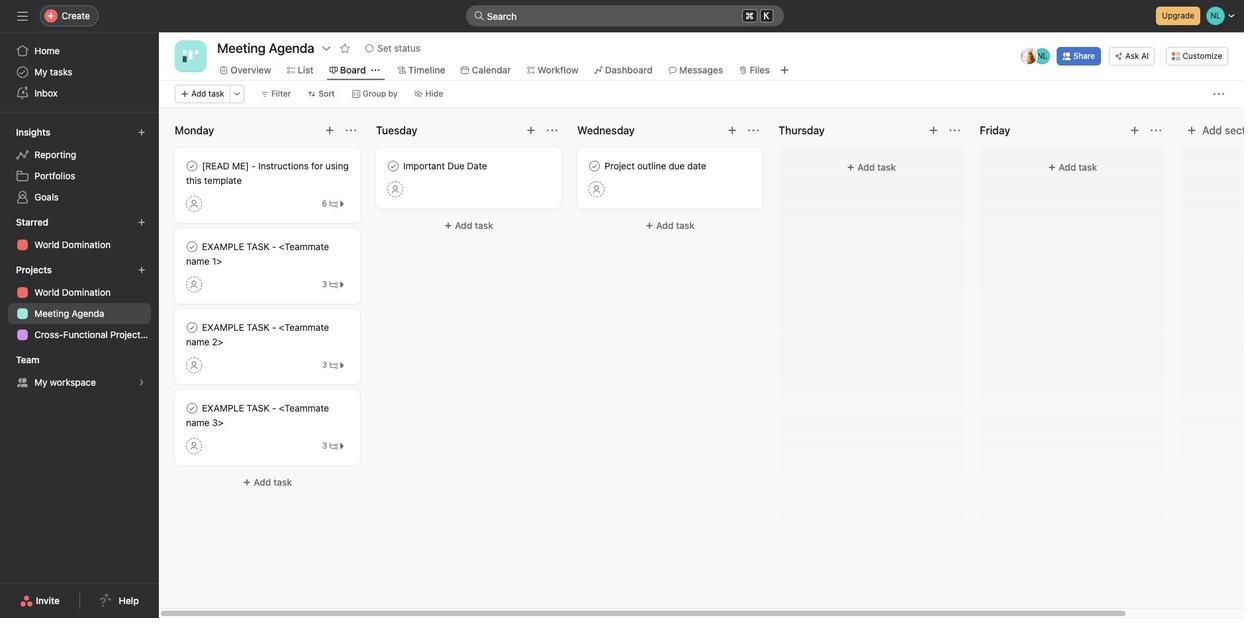 Task type: vqa. For each thing, say whether or not it's contained in the screenshot.
"1" at the left of page
no



Task type: locate. For each thing, give the bounding box(es) containing it.
0 horizontal spatial add task image
[[325, 125, 335, 136]]

add task image for first more section actions image from left
[[727, 125, 738, 136]]

1 horizontal spatial more section actions image
[[547, 125, 558, 136]]

1 more section actions image from the left
[[748, 125, 759, 136]]

1 add task image from the left
[[325, 125, 335, 136]]

mark complete image
[[386, 158, 401, 174], [587, 158, 603, 174], [184, 239, 200, 255], [184, 320, 200, 336], [184, 401, 200, 417]]

1 add task image from the left
[[526, 125, 537, 136]]

add task image
[[325, 125, 335, 136], [727, 125, 738, 136], [1130, 125, 1141, 136]]

2 horizontal spatial more section actions image
[[1151, 125, 1162, 136]]

2 more section actions image from the left
[[547, 125, 558, 136]]

add task image for 3rd more section actions icon from the left
[[1130, 125, 1141, 136]]

1 horizontal spatial add task image
[[727, 125, 738, 136]]

2 add task image from the left
[[929, 125, 939, 136]]

new insights image
[[138, 129, 146, 136]]

3 add task image from the left
[[1130, 125, 1141, 136]]

1 horizontal spatial more section actions image
[[950, 125, 960, 136]]

2 horizontal spatial add task image
[[1130, 125, 1141, 136]]

0 horizontal spatial more section actions image
[[346, 125, 356, 136]]

more actions image
[[1214, 89, 1225, 99], [233, 90, 241, 98]]

0 horizontal spatial add task image
[[526, 125, 537, 136]]

None field
[[466, 5, 784, 26]]

insights element
[[0, 121, 159, 211]]

Search tasks, projects, and more text field
[[466, 5, 784, 26]]

global element
[[0, 32, 159, 112]]

1 horizontal spatial add task image
[[929, 125, 939, 136]]

1 more section actions image from the left
[[346, 125, 356, 136]]

new project or portfolio image
[[138, 266, 146, 274]]

add items to starred image
[[138, 219, 146, 227]]

add task image for 3rd more section actions icon from the right
[[325, 125, 335, 136]]

add task image
[[526, 125, 537, 136], [929, 125, 939, 136]]

add to starred image
[[340, 43, 350, 54]]

Mark complete checkbox
[[386, 158, 401, 174], [587, 158, 603, 174], [184, 239, 200, 255], [184, 320, 200, 336], [184, 401, 200, 417]]

mark complete image
[[184, 158, 200, 174]]

more section actions image
[[748, 125, 759, 136], [950, 125, 960, 136]]

0 horizontal spatial more section actions image
[[748, 125, 759, 136]]

Mark complete checkbox
[[184, 158, 200, 174]]

hide sidebar image
[[17, 11, 28, 21]]

0 horizontal spatial more actions image
[[233, 90, 241, 98]]

tab actions image
[[371, 66, 379, 74]]

2 add task image from the left
[[727, 125, 738, 136]]

more section actions image
[[346, 125, 356, 136], [547, 125, 558, 136], [1151, 125, 1162, 136]]

projects element
[[0, 258, 159, 348]]



Task type: describe. For each thing, give the bounding box(es) containing it.
see details, my workspace image
[[138, 379, 146, 387]]

2 more section actions image from the left
[[950, 125, 960, 136]]

3 more section actions image from the left
[[1151, 125, 1162, 136]]

show options image
[[321, 43, 332, 54]]

prominent image
[[474, 11, 485, 21]]

board image
[[183, 48, 199, 64]]

starred element
[[0, 211, 159, 258]]

teams element
[[0, 348, 159, 396]]

add tab image
[[779, 65, 790, 76]]

1 horizontal spatial more actions image
[[1214, 89, 1225, 99]]



